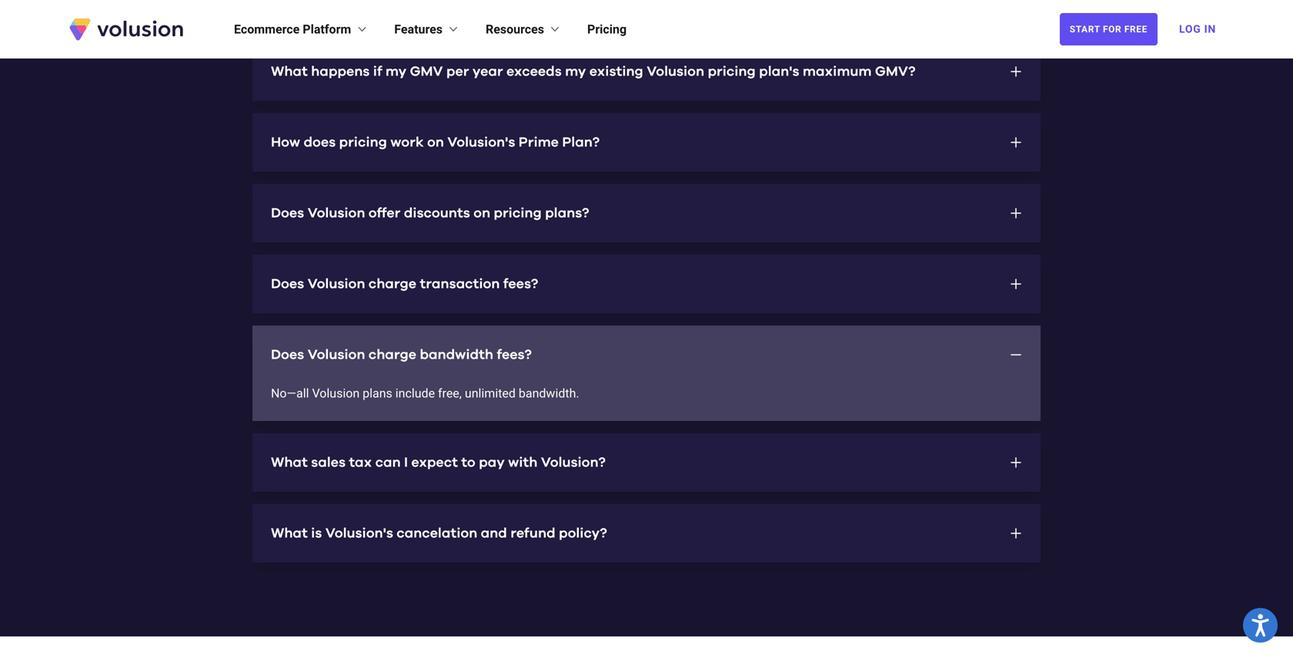 Task type: locate. For each thing, give the bounding box(es) containing it.
on
[[427, 136, 444, 149], [474, 206, 490, 220]]

on right discounts
[[474, 206, 490, 220]]

resources
[[486, 22, 544, 37]]

volusion?
[[541, 456, 606, 470]]

3 what from the top
[[271, 527, 308, 541]]

happens
[[311, 65, 370, 79]]

does for does volusion offer discounts on pricing plans?
[[271, 206, 304, 220]]

what happens if my gmv per year exceeds my existing volusion pricing plan's maximum gmv?
[[271, 65, 916, 79]]

my right if
[[386, 65, 407, 79]]

what left sales
[[271, 456, 308, 470]]

volusion for does volusion charge transaction fees?
[[308, 277, 365, 291]]

what inside what is volusion's cancelation and refund policy? button
[[271, 527, 308, 541]]

volusion inside does volusion offer discounts on pricing plans? button
[[308, 206, 365, 220]]

and
[[481, 527, 507, 541]]

unlimited
[[465, 386, 516, 401]]

1 what from the top
[[271, 65, 308, 79]]

0 vertical spatial does
[[271, 206, 304, 220]]

1 vertical spatial volusion's
[[325, 527, 393, 541]]

my
[[386, 65, 407, 79], [565, 65, 586, 79]]

volusion inside 'what happens if my gmv per year exceeds my existing volusion pricing plan's maximum gmv?' button
[[647, 65, 705, 79]]

1 vertical spatial does
[[271, 277, 304, 291]]

0 vertical spatial what
[[271, 65, 308, 79]]

2 vertical spatial does
[[271, 348, 304, 362]]

in
[[1205, 23, 1217, 35]]

bandwidth.
[[519, 386, 579, 401]]

volusion inside does volusion charge transaction fees? button
[[308, 277, 365, 291]]

on right the work
[[427, 136, 444, 149]]

0 horizontal spatial my
[[386, 65, 407, 79]]

1 charge from the top
[[369, 277, 417, 291]]

3 does from the top
[[271, 348, 304, 362]]

volusion
[[647, 65, 705, 79], [308, 206, 365, 220], [308, 277, 365, 291], [308, 348, 365, 362], [312, 386, 360, 401]]

charge left transaction
[[369, 277, 417, 291]]

to
[[461, 456, 476, 470]]

what for what sales tax can i expect to pay with volusion?
[[271, 456, 308, 470]]

volusion's left prime
[[448, 136, 515, 149]]

on inside button
[[474, 206, 490, 220]]

volusion's inside button
[[448, 136, 515, 149]]

what inside 'what happens if my gmv per year exceeds my existing volusion pricing plan's maximum gmv?' button
[[271, 65, 308, 79]]

how
[[271, 136, 300, 149]]

open accessibe: accessibility options, statement and help image
[[1252, 614, 1269, 637]]

1 vertical spatial pricing
[[339, 136, 387, 149]]

2 vertical spatial what
[[271, 527, 308, 541]]

0 horizontal spatial volusion's
[[325, 527, 393, 541]]

pricing inside button
[[339, 136, 387, 149]]

what for what happens if my gmv per year exceeds my existing volusion pricing plan's maximum gmv?
[[271, 65, 308, 79]]

offer
[[369, 206, 401, 220]]

charge up plans
[[369, 348, 417, 362]]

platform
[[303, 22, 351, 37]]

fees? inside does volusion charge transaction fees? button
[[503, 277, 538, 291]]

does volusion offer discounts on pricing plans? button
[[253, 184, 1041, 243]]

pricing right the does
[[339, 136, 387, 149]]

0 vertical spatial charge
[[369, 277, 417, 291]]

2 vertical spatial pricing
[[494, 206, 542, 220]]

gmv
[[410, 65, 443, 79]]

with
[[508, 456, 538, 470]]

does inside button
[[271, 206, 304, 220]]

2 does from the top
[[271, 277, 304, 291]]

fees? inside does volusion charge bandwidth fees? button
[[497, 348, 532, 362]]

pricing left plan's
[[708, 65, 756, 79]]

fees? up unlimited
[[497, 348, 532, 362]]

transaction
[[420, 277, 500, 291]]

plan's
[[759, 65, 800, 79]]

0 vertical spatial fees?
[[503, 277, 538, 291]]

pricing inside button
[[494, 206, 542, 220]]

charge
[[369, 277, 417, 291], [369, 348, 417, 362]]

volusion for no—all volusion plans include free, unlimited bandwidth.
[[312, 386, 360, 401]]

maximum
[[803, 65, 872, 79]]

log in
[[1180, 23, 1217, 35]]

0 horizontal spatial pricing
[[339, 136, 387, 149]]

does volusion charge transaction fees? button
[[253, 255, 1041, 313]]

what down ecommerce platform
[[271, 65, 308, 79]]

my left existing
[[565, 65, 586, 79]]

0 vertical spatial pricing
[[708, 65, 756, 79]]

pricing
[[708, 65, 756, 79], [339, 136, 387, 149], [494, 206, 542, 220]]

1 does from the top
[[271, 206, 304, 220]]

2 horizontal spatial pricing
[[708, 65, 756, 79]]

fees? right transaction
[[503, 277, 538, 291]]

1 horizontal spatial volusion's
[[448, 136, 515, 149]]

0 vertical spatial on
[[427, 136, 444, 149]]

volusion's
[[448, 136, 515, 149], [325, 527, 393, 541]]

what for what is volusion's cancelation and refund policy?
[[271, 527, 308, 541]]

discounts
[[404, 206, 470, 220]]

pricing left plans?
[[494, 206, 542, 220]]

does
[[271, 206, 304, 220], [271, 277, 304, 291], [271, 348, 304, 362]]

what
[[271, 65, 308, 79], [271, 456, 308, 470], [271, 527, 308, 541]]

1 horizontal spatial pricing
[[494, 206, 542, 220]]

1 vertical spatial what
[[271, 456, 308, 470]]

1 vertical spatial fees?
[[497, 348, 532, 362]]

on inside button
[[427, 136, 444, 149]]

start for free link
[[1060, 13, 1158, 45]]

0 vertical spatial volusion's
[[448, 136, 515, 149]]

volusion's right the is
[[325, 527, 393, 541]]

does for does volusion charge bandwidth fees?
[[271, 348, 304, 362]]

what left the is
[[271, 527, 308, 541]]

0 horizontal spatial on
[[427, 136, 444, 149]]

volusion inside does volusion charge bandwidth fees? button
[[308, 348, 365, 362]]

1 vertical spatial charge
[[369, 348, 417, 362]]

expect
[[411, 456, 458, 470]]

fees? for does volusion charge bandwidth fees?
[[497, 348, 532, 362]]

cancelation
[[397, 527, 478, 541]]

on for discounts
[[474, 206, 490, 220]]

volusion for does volusion offer discounts on pricing plans?
[[308, 206, 365, 220]]

fees?
[[503, 277, 538, 291], [497, 348, 532, 362]]

what inside what sales tax can i expect to pay with volusion? button
[[271, 456, 308, 470]]

1 horizontal spatial my
[[565, 65, 586, 79]]

2 charge from the top
[[369, 348, 417, 362]]

prime
[[519, 136, 559, 149]]

1 horizontal spatial on
[[474, 206, 490, 220]]

1 vertical spatial on
[[474, 206, 490, 220]]

log
[[1180, 23, 1202, 35]]

volusion's inside button
[[325, 527, 393, 541]]

charge for bandwidth
[[369, 348, 417, 362]]

fees? for does volusion charge transaction fees?
[[503, 277, 538, 291]]

2 what from the top
[[271, 456, 308, 470]]



Task type: describe. For each thing, give the bounding box(es) containing it.
what sales tax can i expect to pay with volusion? button
[[253, 433, 1041, 492]]

no—all volusion plans include free, unlimited bandwidth.
[[271, 386, 579, 401]]

what is volusion's cancelation and refund policy? button
[[253, 504, 1041, 563]]

resources button
[[486, 20, 563, 38]]

does volusion charge bandwidth fees? button
[[253, 326, 1041, 384]]

per
[[447, 65, 469, 79]]

bandwidth
[[420, 348, 494, 362]]

does volusion offer discounts on pricing plans?
[[271, 206, 589, 220]]

work
[[391, 136, 424, 149]]

gmv?
[[875, 65, 916, 79]]

what sales tax can i expect to pay with volusion?
[[271, 456, 606, 470]]

if
[[373, 65, 382, 79]]

free
[[1125, 24, 1148, 35]]

include
[[396, 386, 435, 401]]

ecommerce platform
[[234, 22, 351, 37]]

free,
[[438, 386, 462, 401]]

pricing
[[588, 22, 627, 37]]

2 my from the left
[[565, 65, 586, 79]]

start for free
[[1070, 24, 1148, 35]]

plans?
[[545, 206, 589, 220]]

on for work
[[427, 136, 444, 149]]

no—all
[[271, 386, 309, 401]]

does volusion charge bandwidth fees?
[[271, 348, 532, 362]]

for
[[1103, 24, 1122, 35]]

1 my from the left
[[386, 65, 407, 79]]

start
[[1070, 24, 1101, 35]]

policy?
[[559, 527, 607, 541]]

charge for transaction
[[369, 277, 417, 291]]

ecommerce platform button
[[234, 20, 370, 38]]

pay
[[479, 456, 505, 470]]

is
[[311, 527, 322, 541]]

can
[[375, 456, 401, 470]]

does volusion charge transaction fees?
[[271, 277, 538, 291]]

how does pricing work on volusion's prime plan?
[[271, 136, 600, 149]]

exceeds
[[507, 65, 562, 79]]

plans
[[363, 386, 393, 401]]

refund
[[511, 527, 556, 541]]

volusion for does volusion charge bandwidth fees?
[[308, 348, 365, 362]]

pricing link
[[588, 20, 627, 38]]

tax
[[349, 456, 372, 470]]

existing
[[590, 65, 644, 79]]

features
[[394, 22, 443, 37]]

log in link
[[1170, 12, 1226, 46]]

features button
[[394, 20, 461, 38]]

pricing inside button
[[708, 65, 756, 79]]

how does pricing work on volusion's prime plan? button
[[253, 113, 1041, 172]]

what is volusion's cancelation and refund policy?
[[271, 527, 607, 541]]

what happens if my gmv per year exceeds my existing volusion pricing plan's maximum gmv? button
[[253, 42, 1041, 101]]

ecommerce
[[234, 22, 300, 37]]

year
[[473, 65, 503, 79]]

does for does volusion charge transaction fees?
[[271, 277, 304, 291]]

sales
[[311, 456, 346, 470]]

plan?
[[562, 136, 600, 149]]

i
[[404, 456, 408, 470]]

does
[[304, 136, 336, 149]]



Task type: vqa. For each thing, say whether or not it's contained in the screenshot.
what inside "button"
yes



